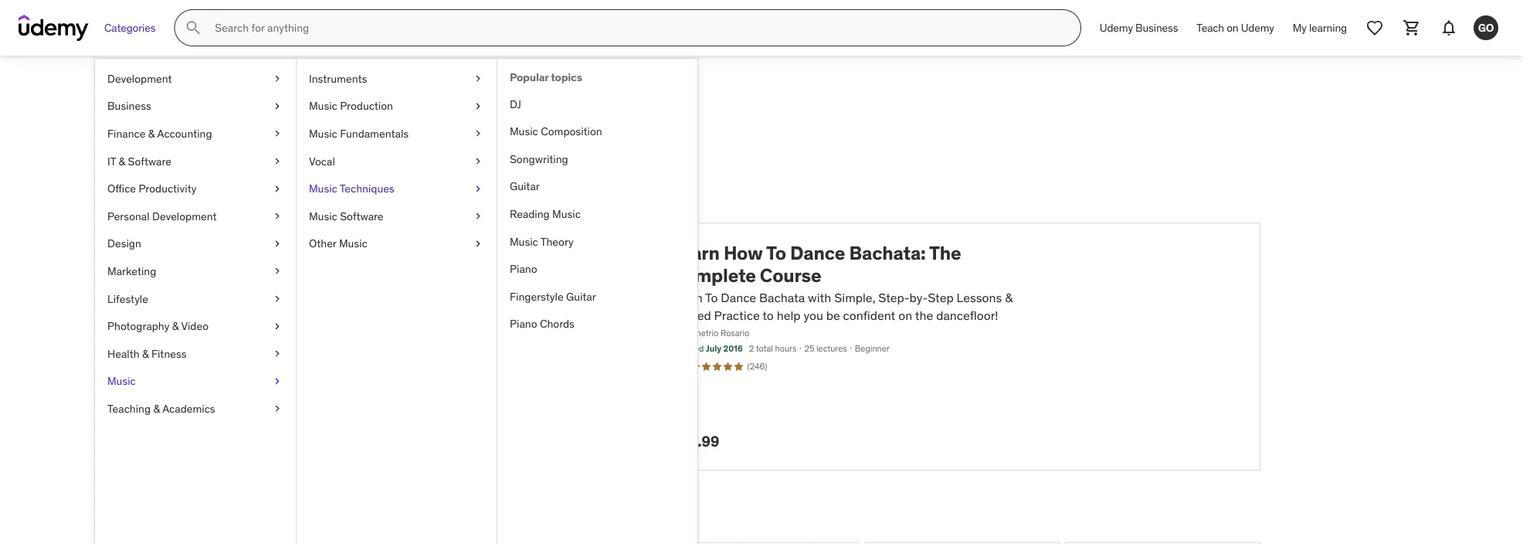 Task type: describe. For each thing, give the bounding box(es) containing it.
bachata:
[[850, 241, 926, 264]]

xsmall image for design
[[271, 236, 284, 251]]

be
[[827, 307, 841, 323]]

2 learn from the top
[[672, 290, 703, 306]]

help
[[777, 307, 801, 323]]

1 vertical spatial business
[[107, 99, 151, 113]]

0 horizontal spatial health & fitness link
[[95, 340, 296, 367]]

songwriting link
[[498, 145, 698, 173]]

photography & video link
[[95, 312, 296, 340]]

you
[[804, 307, 824, 323]]

udemy image
[[19, 15, 89, 41]]

2 total hours
[[749, 343, 797, 353]]

topics
[[551, 70, 583, 84]]

music software
[[309, 209, 384, 223]]

design
[[107, 237, 141, 250]]

dj link
[[498, 90, 698, 118]]

practice
[[715, 307, 760, 323]]

bachata inside learn how to dance bachata: the complete course learn to dance bachata with simple, step-by-step lessons & guided practice to help you be confident on the dancefloor! by demetrio rosario
[[760, 290, 805, 306]]

music down music software
[[339, 237, 368, 250]]

reading music
[[510, 207, 581, 221]]

xsmall image for lifestyle
[[271, 291, 284, 306]]

0 vertical spatial on
[[1227, 21, 1239, 35]]

categories
[[104, 21, 156, 35]]

music link
[[95, 367, 296, 395]]

xsmall image for music software
[[472, 209, 485, 224]]

piano for piano chords
[[510, 317, 537, 331]]

xsmall image for music techniques
[[472, 181, 485, 196]]

2 vertical spatial dance
[[721, 290, 757, 306]]

updated
[[672, 343, 704, 353]]

music for music fundamentals
[[309, 126, 338, 140]]

hours
[[776, 343, 797, 353]]

xsmall image for music fundamentals
[[472, 126, 485, 141]]

other music
[[309, 237, 368, 250]]

xsmall image for business
[[271, 99, 284, 114]]

academics
[[162, 402, 215, 415]]

learn how to dance bachata: the complete course learn to dance bachata with simple, step-by-step lessons & guided practice to help you be confident on the dancefloor! by demetrio rosario
[[672, 241, 1013, 338]]

instruments link
[[297, 65, 497, 92]]

updated july 2016
[[672, 343, 743, 353]]

beginner
[[855, 343, 890, 353]]

video
[[181, 319, 209, 333]]

finance & accounting
[[107, 126, 212, 140]]

music techniques
[[309, 182, 395, 195]]

xsmall image for finance & accounting
[[271, 126, 284, 141]]

lifestyle link
[[95, 285, 296, 312]]

dj
[[510, 97, 522, 111]]

teaching & academics
[[107, 402, 215, 415]]

by-
[[910, 290, 928, 306]]

personal
[[107, 209, 150, 223]]

course
[[345, 187, 404, 210]]

other music link
[[297, 230, 497, 257]]

teaching
[[107, 402, 151, 415]]

instruments
[[309, 71, 367, 85]]

submit search image
[[184, 19, 203, 37]]

music for music techniques
[[309, 182, 338, 195]]

(246)
[[748, 361, 768, 371]]

bachata relates to health & fitness dance
[[263, 135, 505, 151]]

piano chords link
[[498, 310, 698, 338]]

1 learn from the top
[[672, 241, 720, 264]]

piano for piano
[[510, 262, 537, 276]]

other
[[309, 237, 337, 250]]

go
[[1479, 21, 1495, 34]]

it
[[107, 154, 116, 168]]

on inside learn how to dance bachata: the complete course learn to dance bachata with simple, step-by-step lessons & guided practice to help you be confident on the dancefloor! by demetrio rosario
[[899, 307, 913, 323]]

personal development
[[107, 209, 217, 223]]

dancefloor!
[[937, 307, 999, 323]]

health & fitness
[[107, 347, 187, 360]]

notifications image
[[1440, 19, 1459, 37]]

course
[[760, 263, 822, 287]]

25
[[805, 343, 815, 353]]

music composition link
[[498, 118, 698, 145]]

0 vertical spatial to
[[355, 135, 367, 151]]

teach
[[1197, 21, 1225, 35]]

marketing
[[107, 264, 156, 278]]

accounting
[[157, 126, 212, 140]]

music techniques link
[[297, 175, 497, 202]]

& down courses
[[410, 135, 418, 151]]

teach on udemy
[[1197, 21, 1275, 35]]

production
[[340, 99, 393, 113]]

music production
[[309, 99, 393, 113]]

software inside 'link'
[[340, 209, 384, 223]]

teaching & academics link
[[95, 395, 296, 423]]

rosario
[[721, 328, 750, 338]]

xsmall image for teaching & academics
[[271, 401, 284, 416]]

25 lectures
[[805, 343, 847, 353]]

0 horizontal spatial health
[[107, 347, 140, 360]]

1 horizontal spatial business
[[1136, 21, 1179, 35]]

relates
[[313, 135, 352, 151]]

theory
[[541, 234, 574, 248]]

0 vertical spatial fitness
[[420, 135, 462, 151]]

2 horizontal spatial dance
[[791, 241, 846, 264]]

to inside learn how to dance bachata: the complete course learn to dance bachata with simple, step-by-step lessons & guided practice to help you be confident on the dancefloor! by demetrio rosario
[[763, 307, 774, 323]]

xsmall image for it & software
[[271, 154, 284, 169]]

fingerstyle
[[510, 289, 564, 303]]

my
[[1293, 21, 1307, 35]]

step
[[928, 290, 954, 306]]

0 vertical spatial health
[[369, 135, 407, 151]]

learn
[[459, 507, 503, 530]]

office productivity
[[107, 182, 197, 195]]

music composition
[[510, 124, 603, 138]]

wishlist image
[[1366, 19, 1385, 37]]

0 vertical spatial development
[[107, 71, 172, 85]]

music theory
[[510, 234, 574, 248]]

songwriting
[[510, 152, 569, 166]]

composition
[[541, 124, 603, 138]]

1 horizontal spatial health & fitness link
[[369, 135, 462, 151]]

bachata for bachata relates to health & fitness dance
[[263, 135, 310, 151]]

july
[[706, 343, 722, 353]]

learning
[[1310, 21, 1348, 35]]

lectures
[[817, 343, 847, 353]]



Task type: locate. For each thing, give the bounding box(es) containing it.
guitar inside fingerstyle guitar 'link'
[[566, 289, 596, 303]]

1 vertical spatial development
[[152, 209, 217, 223]]

go link
[[1468, 9, 1505, 46]]

1 horizontal spatial on
[[1227, 21, 1239, 35]]

to right how
[[767, 241, 787, 264]]

how
[[724, 241, 763, 264]]

1 piano from the top
[[510, 262, 537, 276]]

0 horizontal spatial business
[[107, 99, 151, 113]]

my learning
[[1293, 21, 1348, 35]]

to down complete at left
[[706, 290, 718, 306]]

1 vertical spatial software
[[340, 209, 384, 223]]

fingerstyle guitar
[[510, 289, 596, 303]]

fitness down photography & video
[[151, 347, 187, 360]]

1 vertical spatial learn
[[672, 290, 703, 306]]

piano up fingerstyle
[[510, 262, 537, 276]]

it & software link
[[95, 147, 296, 175]]

0 horizontal spatial to
[[355, 135, 367, 151]]

business up finance
[[107, 99, 151, 113]]

& inside learn how to dance bachata: the complete course learn to dance bachata with simple, step-by-step lessons & guided practice to help you be confident on the dancefloor! by demetrio rosario
[[1006, 290, 1013, 306]]

udemy
[[1100, 21, 1134, 35], [1242, 21, 1275, 35]]

0 vertical spatial dance
[[468, 135, 505, 151]]

music for music composition
[[510, 124, 538, 138]]

bachata for bachata students also learn
[[263, 507, 334, 530]]

to
[[767, 241, 787, 264], [706, 290, 718, 306]]

1 horizontal spatial udemy
[[1242, 21, 1275, 35]]

0 horizontal spatial to
[[706, 290, 718, 306]]

popular
[[510, 70, 549, 84]]

marketing link
[[95, 257, 296, 285]]

0 horizontal spatial software
[[128, 154, 172, 168]]

bachata
[[263, 92, 363, 124], [263, 135, 310, 151], [760, 290, 805, 306], [263, 507, 334, 530]]

to left help
[[763, 307, 774, 323]]

0 vertical spatial business
[[1136, 21, 1179, 35]]

health & fitness link down courses
[[369, 135, 462, 151]]

xsmall image inside office productivity link
[[271, 181, 284, 196]]

2
[[749, 343, 754, 353]]

1 horizontal spatial to
[[763, 307, 774, 323]]

business left teach
[[1136, 21, 1179, 35]]

bachata courses
[[263, 92, 466, 124]]

development
[[107, 71, 172, 85], [152, 209, 217, 223]]

piano
[[510, 262, 537, 276], [510, 317, 537, 331]]

on right teach
[[1227, 21, 1239, 35]]

software up office productivity
[[128, 154, 172, 168]]

1 vertical spatial to
[[763, 307, 774, 323]]

xsmall image inside photography & video link
[[271, 319, 284, 334]]

fundamentals
[[340, 126, 409, 140]]

xsmall image for instruments
[[472, 71, 485, 86]]

xsmall image inside lifestyle link
[[271, 291, 284, 306]]

music down reading in the left of the page
[[510, 234, 538, 248]]

& left video
[[172, 319, 179, 333]]

xsmall image inside other music link
[[472, 236, 485, 251]]

music up theory
[[553, 207, 581, 221]]

0 vertical spatial guitar
[[510, 179, 540, 193]]

0 vertical spatial piano
[[510, 262, 537, 276]]

music production link
[[297, 92, 497, 120]]

1 vertical spatial health
[[107, 347, 140, 360]]

guitar up reading in the left of the page
[[510, 179, 540, 193]]

music down vocal
[[309, 182, 338, 195]]

fitness
[[420, 135, 462, 151], [151, 347, 187, 360]]

xsmall image for health & fitness
[[271, 346, 284, 361]]

development inside personal development link
[[152, 209, 217, 223]]

& for academics
[[153, 402, 160, 415]]

to right relates
[[355, 135, 367, 151]]

& for accounting
[[148, 126, 155, 140]]

2016
[[724, 343, 743, 353]]

& right lessons
[[1006, 290, 1013, 306]]

with
[[808, 290, 832, 306]]

music
[[309, 99, 338, 113], [510, 124, 538, 138], [309, 126, 338, 140], [309, 182, 338, 195], [553, 207, 581, 221], [309, 209, 338, 223], [510, 234, 538, 248], [339, 237, 368, 250], [107, 374, 136, 388]]

guided
[[672, 307, 712, 323]]

& for video
[[172, 319, 179, 333]]

music down dj
[[510, 124, 538, 138]]

lessons
[[957, 290, 1003, 306]]

shopping cart with 0 items image
[[1403, 19, 1422, 37]]

music up "teaching"
[[107, 374, 136, 388]]

1 horizontal spatial health
[[369, 135, 407, 151]]

& right the it
[[119, 154, 125, 168]]

finance & accounting link
[[95, 120, 296, 147]]

design link
[[95, 230, 296, 257]]

0 horizontal spatial udemy
[[1100, 21, 1134, 35]]

reading
[[510, 207, 550, 221]]

health & fitness link
[[369, 135, 462, 151], [95, 340, 296, 367]]

also
[[420, 507, 455, 530]]

techniques
[[340, 182, 395, 195]]

xsmall image for photography & video
[[271, 319, 284, 334]]

xsmall image for office productivity
[[271, 181, 284, 196]]

xsmall image for music
[[271, 374, 284, 389]]

on
[[1227, 21, 1239, 35], [899, 307, 913, 323]]

complete
[[672, 263, 756, 287]]

xsmall image inside vocal link
[[472, 154, 485, 169]]

xsmall image
[[472, 71, 485, 86], [271, 99, 284, 114], [472, 154, 485, 169], [271, 209, 284, 224], [271, 236, 284, 251], [472, 236, 485, 251], [271, 291, 284, 306], [271, 346, 284, 361], [271, 374, 284, 389]]

udemy inside udemy business link
[[1100, 21, 1134, 35]]

xsmall image inside instruments link
[[472, 71, 485, 86]]

0 horizontal spatial dance
[[468, 135, 505, 151]]

xsmall image for personal development
[[271, 209, 284, 224]]

& for software
[[119, 154, 125, 168]]

piano chords
[[510, 317, 575, 331]]

2 piano from the top
[[510, 317, 537, 331]]

xsmall image inside personal development link
[[271, 209, 284, 224]]

guitar link
[[498, 173, 698, 200]]

1 horizontal spatial guitar
[[566, 289, 596, 303]]

music for music theory
[[510, 234, 538, 248]]

xsmall image inside business link
[[271, 99, 284, 114]]

1 vertical spatial piano
[[510, 317, 537, 331]]

xsmall image inside music techniques link
[[472, 181, 485, 196]]

vocal
[[309, 154, 335, 168]]

categories button
[[95, 9, 165, 46]]

health & fitness link down video
[[95, 340, 296, 367]]

1 vertical spatial on
[[899, 307, 913, 323]]

1 vertical spatial to
[[706, 290, 718, 306]]

the
[[916, 307, 934, 323]]

music up vocal
[[309, 126, 338, 140]]

featured course
[[263, 187, 404, 210]]

xsmall image
[[271, 71, 284, 86], [472, 99, 485, 114], [271, 126, 284, 141], [472, 126, 485, 141], [271, 154, 284, 169], [271, 181, 284, 196], [472, 181, 485, 196], [472, 209, 485, 224], [271, 264, 284, 279], [271, 319, 284, 334], [271, 401, 284, 416]]

piano link
[[498, 255, 698, 283]]

udemy business
[[1100, 21, 1179, 35]]

software
[[128, 154, 172, 168], [340, 209, 384, 223]]

0 vertical spatial health & fitness link
[[369, 135, 462, 151]]

it & software
[[107, 154, 172, 168]]

xsmall image for music production
[[472, 99, 485, 114]]

& for fitness
[[142, 347, 149, 360]]

0 vertical spatial to
[[767, 241, 787, 264]]

xsmall image inside it & software link
[[271, 154, 284, 169]]

0 horizontal spatial fitness
[[151, 347, 187, 360]]

& right "teaching"
[[153, 402, 160, 415]]

bachata students also learn
[[263, 507, 503, 530]]

development down categories dropdown button
[[107, 71, 172, 85]]

learn up guided
[[672, 290, 703, 306]]

xsmall image inside the development link
[[271, 71, 284, 86]]

personal development link
[[95, 202, 296, 230]]

learn left how
[[672, 241, 720, 264]]

xsmall image inside music fundamentals link
[[472, 126, 485, 141]]

software down techniques
[[340, 209, 384, 223]]

by
[[672, 328, 681, 338]]

fitness down courses
[[420, 135, 462, 151]]

chords
[[540, 317, 575, 331]]

0 vertical spatial learn
[[672, 241, 720, 264]]

xsmall image inside music 'link'
[[271, 374, 284, 389]]

1 horizontal spatial to
[[767, 241, 787, 264]]

0 horizontal spatial guitar
[[510, 179, 540, 193]]

guitar down piano link
[[566, 289, 596, 303]]

business link
[[95, 92, 296, 120]]

dance left music composition
[[468, 135, 505, 151]]

1 vertical spatial dance
[[791, 241, 846, 264]]

xsmall image inside health & fitness link
[[271, 346, 284, 361]]

xsmall image inside finance & accounting link
[[271, 126, 284, 141]]

1 vertical spatial fitness
[[151, 347, 187, 360]]

1 horizontal spatial fitness
[[420, 135, 462, 151]]

piano down fingerstyle
[[510, 317, 537, 331]]

photography & video
[[107, 319, 209, 333]]

& down photography
[[142, 347, 149, 360]]

the
[[930, 241, 962, 264]]

Search for anything text field
[[212, 15, 1062, 41]]

xsmall image inside marketing link
[[271, 264, 284, 279]]

1 vertical spatial guitar
[[566, 289, 596, 303]]

music down instruments
[[309, 99, 338, 113]]

xsmall image inside music software 'link'
[[472, 209, 485, 224]]

music for music production
[[309, 99, 338, 113]]

demetrio
[[684, 328, 719, 338]]

1 vertical spatial health & fitness link
[[95, 340, 296, 367]]

0 horizontal spatial on
[[899, 307, 913, 323]]

xsmall image for vocal
[[472, 154, 485, 169]]

music techniques element
[[497, 59, 698, 544]]

udemy inside teach on udemy link
[[1242, 21, 1275, 35]]

1 udemy from the left
[[1100, 21, 1134, 35]]

1 horizontal spatial software
[[340, 209, 384, 223]]

on left the the
[[899, 307, 913, 323]]

fingerstyle guitar link
[[498, 283, 698, 310]]

0 vertical spatial software
[[128, 154, 172, 168]]

&
[[148, 126, 155, 140], [410, 135, 418, 151], [119, 154, 125, 168], [1006, 290, 1013, 306], [172, 319, 179, 333], [142, 347, 149, 360], [153, 402, 160, 415]]

learn
[[672, 241, 720, 264], [672, 290, 703, 306]]

dance up with
[[791, 241, 846, 264]]

1 horizontal spatial dance
[[721, 290, 757, 306]]

& right finance
[[148, 126, 155, 140]]

music fundamentals link
[[297, 120, 497, 147]]

music for music software
[[309, 209, 338, 223]]

dance link
[[462, 135, 505, 151]]

xsmall image for development
[[271, 71, 284, 86]]

$49.99
[[672, 432, 720, 450]]

xsmall image inside music production link
[[472, 99, 485, 114]]

vocal link
[[297, 147, 497, 175]]

music software link
[[297, 202, 497, 230]]

reading music link
[[498, 200, 698, 228]]

music fundamentals
[[309, 126, 409, 140]]

dance
[[468, 135, 505, 151], [791, 241, 846, 264], [721, 290, 757, 306]]

total
[[756, 343, 774, 353]]

simple,
[[835, 290, 876, 306]]

xsmall image for marketing
[[271, 264, 284, 279]]

udemy business link
[[1091, 9, 1188, 46]]

bachata for bachata courses
[[263, 92, 363, 124]]

xsmall image inside design link
[[271, 236, 284, 251]]

development down office productivity link
[[152, 209, 217, 223]]

xsmall image inside teaching & academics link
[[271, 401, 284, 416]]

xsmall image for other music
[[472, 236, 485, 251]]

dance up practice
[[721, 290, 757, 306]]

2 udemy from the left
[[1242, 21, 1275, 35]]

office
[[107, 182, 136, 195]]

music up other
[[309, 209, 338, 223]]



Task type: vqa. For each thing, say whether or not it's contained in the screenshot.
the topmost Development
yes



